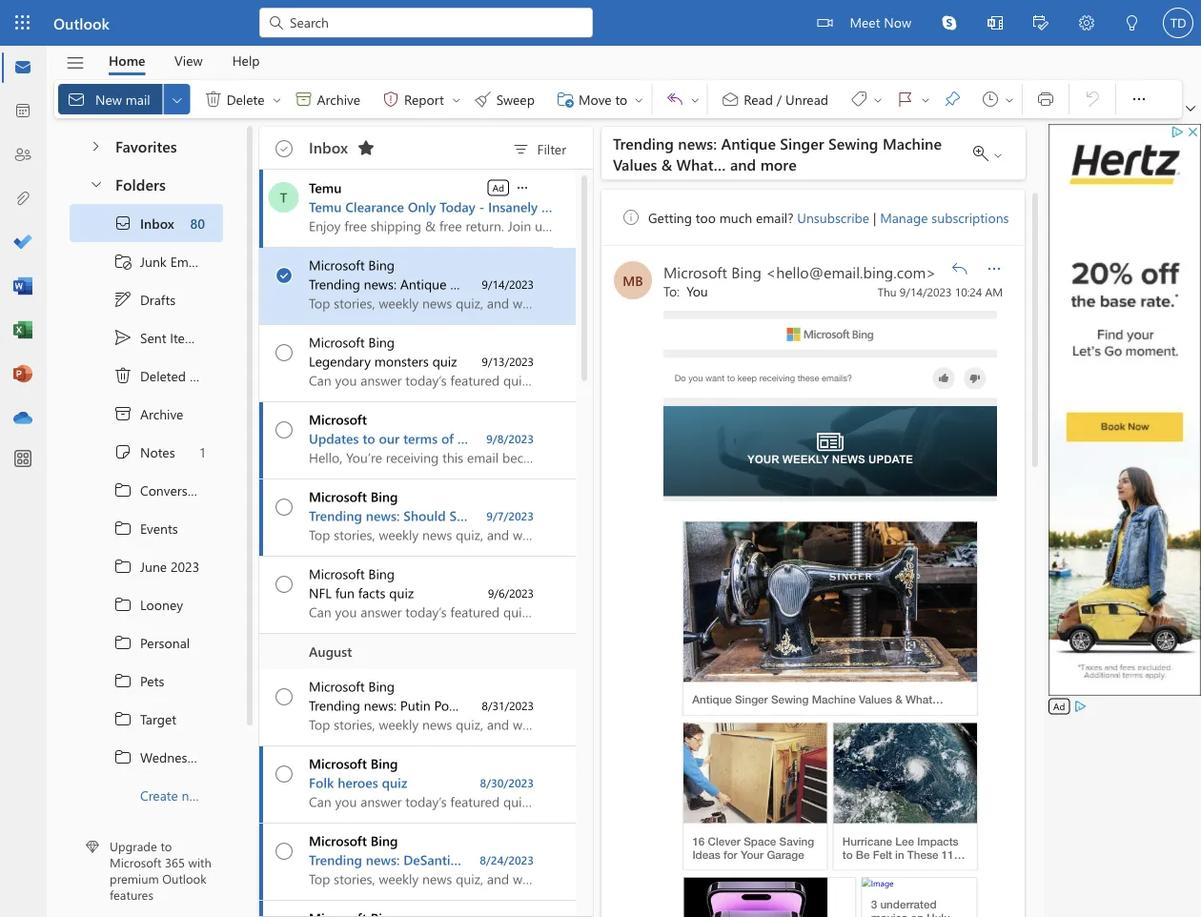 Task type: describe. For each thing, give the bounding box(es) containing it.

[[666, 90, 685, 109]]

mb
[[623, 271, 644, 289]]

 button for 
[[164, 84, 190, 114]]

 sent items
[[114, 328, 202, 347]]

inbox heading
[[309, 127, 381, 169]]

-
[[479, 198, 485, 216]]

trump
[[608, 507, 646, 525]]


[[1037, 90, 1056, 109]]

saving
[[780, 834, 815, 848]]

 inside favorites tree item
[[88, 139, 103, 154]]

and right from…
[[694, 507, 717, 525]]

sewing inside message list list box
[[491, 275, 534, 293]]

 button
[[1027, 84, 1065, 114]]

 tree item
[[70, 357, 223, 395]]

manage
[[881, 208, 928, 226]]

microsoft bing for legendary monsters quiz
[[309, 333, 395, 351]]

on
[[911, 911, 924, 918]]

 button
[[1064, 0, 1110, 48]]

machine inside message list list box
[[538, 275, 588, 293]]

upgrade to microsoft 365 with premium outlook features
[[110, 838, 212, 903]]

read
[[744, 90, 774, 108]]

trending news: desantis disappears, vivek rises and woke… and more
[[309, 851, 738, 869]]

upgrade
[[110, 838, 157, 855]]

outlook link
[[53, 0, 110, 46]]

do you want to keep receiving these emails?
[[675, 372, 853, 382]]

people image
[[13, 146, 32, 165]]

 inside  report 
[[451, 94, 462, 106]]

onedrive image
[[13, 409, 32, 428]]

td
[[1171, 15, 1187, 30]]

 tree item
[[70, 395, 223, 433]]

want
[[706, 372, 725, 382]]

0 vertical spatial  button
[[1121, 80, 1159, 118]]

9/13/2023
[[482, 354, 534, 369]]

hurricane
[[843, 834, 893, 848]]

trending for 8/31/2023
[[309, 697, 360, 714]]

quiz for folk heroes quiz
[[382, 774, 408, 792]]

 for  delete 
[[204, 90, 223, 109]]

junk
[[140, 253, 167, 270]]

9/14/2023 inside email message element
[[900, 283, 952, 299]]

today
[[440, 198, 476, 216]]

bing for trending news: desantis disappears, vivek rises and woke… and more
[[371, 832, 398, 850]]

you
[[689, 372, 703, 382]]

 for legendary monsters quiz
[[276, 344, 293, 361]]

for
[[724, 848, 738, 861]]

email message element
[[602, 189, 1025, 918]]

5  tree item from the top
[[70, 624, 223, 662]]

3  button from the left
[[688, 84, 703, 114]]

td button
[[1156, 0, 1202, 46]]

our
[[379, 430, 400, 447]]

tree containing 
[[70, 204, 244, 815]]

0 vertical spatial trending news: antique singer sewing machine values & what… and more
[[613, 132, 942, 174]]

 inside select all messages option
[[276, 140, 293, 157]]

desantis
[[404, 851, 456, 869]]


[[381, 90, 401, 109]]

you button
[[687, 281, 708, 299]]

news: for 8/24/2023
[[366, 851, 400, 869]]

 for inbox
[[277, 140, 292, 155]]

tab list containing home
[[94, 46, 275, 75]]

& inside message list list box
[[633, 275, 643, 293]]

none text field inside email message element
[[664, 281, 865, 299]]

 for trending news: desantis disappears, vivek rises and woke… and more
[[276, 843, 293, 860]]

items for 
[[170, 329, 202, 346]]

9/8/2023
[[486, 431, 534, 446]]

 
[[850, 90, 884, 109]]

move & delete group
[[58, 80, 648, 118]]

 button
[[1183, 99, 1200, 118]]

with
[[188, 854, 212, 871]]

 for folk heroes quiz
[[276, 766, 293, 783]]

and right rises
[[604, 851, 627, 869]]

what… inside email message element
[[906, 693, 944, 706]]

values inside email message element
[[859, 693, 893, 706]]

underrated
[[881, 898, 937, 911]]

archive inside '' tree item
[[140, 405, 184, 423]]

 for  deleted items
[[114, 366, 133, 385]]

and down 16
[[680, 851, 703, 869]]

 target
[[114, 710, 176, 729]]

use
[[458, 430, 478, 447]]

microsoft bing for nfl fun facts quiz
[[309, 565, 395, 583]]

and inside trending news: antique singer sewing machine values & what… and more
[[731, 154, 757, 174]]

1  tree item from the top
[[70, 471, 223, 509]]

more for trending news: putin powerless to complain about china… and more
[[684, 697, 715, 714]]

message list list box
[[259, 170, 752, 918]]

 inside groups tree item
[[89, 825, 104, 840]]

 button for 
[[919, 84, 934, 114]]

more right you at the top right of the page
[[718, 275, 748, 293]]

set your advertising preferences image
[[1073, 699, 1089, 714]]

antique inside email message element
[[693, 693, 732, 706]]

what… inside message list list box
[[647, 275, 688, 293]]

& inside email message element
[[896, 693, 903, 706]]

impacts
[[918, 834, 959, 848]]

10:24
[[955, 283, 983, 299]]

Search for email, meetings, files and more. field
[[288, 12, 582, 32]]

new
[[95, 90, 122, 108]]

movies
[[871, 911, 908, 918]]

 button for favorites
[[78, 128, 113, 163]]

sewing inside email message element
[[772, 693, 809, 706]]

wednesday
[[140, 748, 209, 766]]

thu
[[878, 283, 897, 299]]


[[114, 443, 133, 462]]

message list section
[[259, 122, 752, 918]]

1 horizontal spatial &
[[662, 154, 673, 174]]

bing for nfl fun facts quiz
[[369, 565, 395, 583]]

 for  june 2023
[[114, 557, 133, 576]]

 button for groups
[[79, 815, 112, 850]]

trending for 9/14/2023
[[309, 275, 360, 293]]

 for updates to our terms of use
[[276, 422, 293, 439]]

help
[[232, 52, 260, 69]]

rises
[[570, 851, 601, 869]]

 inside ' '
[[1004, 94, 1016, 105]]

trending down  button
[[613, 132, 674, 153]]

to inside microsoft updates to our terms of use 9/8/2023
[[363, 430, 375, 447]]


[[1034, 15, 1049, 31]]

microsoft for trending news: should supreme court disqualify trump from… and more
[[309, 488, 367, 506]]

 looney
[[114, 595, 183, 614]]

folders tree item
[[70, 166, 223, 204]]

16
[[693, 834, 705, 848]]

0 vertical spatial 
[[1130, 90, 1149, 109]]

news: down  
[[678, 132, 717, 153]]

to right "want"
[[728, 372, 735, 382]]

unsubscribe
[[798, 208, 870, 226]]

 wednesday
[[114, 748, 209, 767]]

fun
[[335, 584, 355, 602]]

values inside message list list box
[[591, 275, 629, 293]]

more for trending news: desantis disappears, vivek rises and woke… and more
[[706, 851, 738, 869]]

 inside  
[[993, 149, 1004, 160]]

 button
[[56, 47, 94, 79]]

trending news: antique singer sewing machine values & what… and more inside message list list box
[[309, 275, 748, 293]]

microsoft bing for trending news: putin powerless to complain about china… and more
[[309, 678, 395, 695]]

<hello@email.bing.com>
[[766, 261, 937, 281]]

antique singer sewing machine values & what… link
[[693, 693, 969, 706]]

0 vertical spatial what…
[[677, 154, 726, 174]]

bing for trending news: antique singer sewing machine values & what… and more
[[369, 256, 395, 274]]

6  tree item from the top
[[70, 662, 223, 700]]

8/31/2023
[[482, 698, 534, 713]]

groups tree item
[[70, 815, 223, 853]]

your
[[741, 848, 764, 861]]

microsoft bing for trending news: antique singer sewing machine values & what… and more
[[309, 256, 395, 274]]

updates
[[309, 430, 359, 447]]

select a conversation checkbox for trending news: antique singer sewing machine values & what… and more
[[263, 248, 309, 289]]

deleted
[[140, 367, 186, 385]]

court
[[507, 507, 542, 525]]

 button
[[351, 133, 381, 163]]

supreme
[[450, 507, 504, 525]]

microsoft bing for trending news: desantis disappears, vivek rises and woke… and more
[[309, 832, 398, 850]]

meet now
[[850, 13, 912, 31]]

microsoft bing for folk heroes quiz
[[309, 755, 398, 773]]

woke…
[[631, 851, 676, 869]]

clever
[[708, 834, 741, 848]]

 inside "move & delete" group
[[294, 90, 313, 109]]

 inside ' move to '
[[634, 94, 645, 105]]

 inside  
[[873, 94, 884, 105]]

to inside hurricane lee impacts to be felt in these 11…
[[843, 848, 853, 861]]

singer inside email message element
[[735, 693, 768, 706]]

to do image
[[13, 234, 32, 253]]

outlook banner
[[0, 0, 1202, 48]]

9/6/2023
[[488, 586, 534, 601]]

lee
[[896, 834, 915, 848]]

 notes
[[114, 443, 175, 462]]

ideas
[[693, 848, 721, 861]]

and right china…
[[658, 697, 681, 714]]

news
[[832, 453, 866, 465]]

 button for folders
[[79, 166, 112, 201]]

monsters
[[375, 352, 429, 370]]

complain
[[512, 697, 568, 714]]

temu clearance only today - insanely low prices
[[309, 198, 605, 216]]

application containing outlook
[[0, 0, 1202, 918]]

 personal
[[114, 633, 190, 652]]

folders
[[115, 173, 166, 194]]

email?
[[756, 208, 794, 226]]

 inbox
[[114, 214, 174, 233]]

favorites
[[115, 135, 177, 156]]

 tree item
[[70, 319, 223, 357]]

left-rail-appbar navigation
[[4, 46, 42, 441]]

create
[[140, 787, 178, 804]]

select a conversation checkbox for trending news: desantis disappears, vivek rises and woke… and more
[[263, 824, 309, 865]]

image image for 16 clever space saving ideas for your garage
[[684, 723, 827, 823]]

trending for 9/7/2023
[[309, 507, 362, 525]]

more up email?
[[761, 154, 797, 174]]

 drafts
[[114, 290, 176, 309]]

image image for 3 underrated movies on hul
[[863, 878, 894, 889]]

clearance
[[345, 198, 404, 216]]

hurricane lee impacts to be felt in these 11…
[[843, 834, 966, 861]]

 for nfl fun facts quiz
[[276, 576, 293, 593]]

1 horizontal spatial ad
[[1054, 700, 1066, 713]]

space
[[744, 834, 777, 848]]

microsoft for trending news: putin powerless to complain about china… and more
[[309, 678, 365, 695]]

7  tree item from the top
[[70, 700, 223, 738]]

trending news: should supreme court disqualify trump from… and more
[[309, 507, 752, 525]]

 for microsoft bing
[[277, 267, 292, 282]]

hurricane lee impacts to be felt in these 11… link
[[834, 723, 978, 861]]


[[1080, 15, 1095, 31]]

2  from the top
[[276, 267, 293, 284]]

bing for trending news: putin powerless to complain about china… and more
[[369, 678, 395, 695]]

 inside tree item
[[114, 404, 133, 423]]

inbox inside " inbox"
[[140, 214, 174, 232]]

 for  events
[[114, 519, 133, 538]]



Task type: vqa. For each thing, say whether or not it's contained in the screenshot.
Heading
no



Task type: locate. For each thing, give the bounding box(es) containing it.
groups
[[115, 822, 165, 842]]

1 vertical spatial outlook
[[162, 871, 207, 887]]

temu image
[[268, 182, 299, 213]]

1 vertical spatial &
[[633, 275, 643, 293]]

bing up folk heroes quiz
[[371, 755, 398, 773]]

items right deleted
[[190, 367, 222, 385]]

august
[[309, 643, 352, 660]]

quiz right heroes
[[382, 774, 408, 792]]

nfl fun facts quiz
[[309, 584, 414, 602]]

0 horizontal spatial  button
[[514, 178, 531, 196]]

none text field containing to:
[[664, 281, 865, 299]]

2 horizontal spatial  button
[[1121, 80, 1159, 118]]

9/14/2023 inside message list list box
[[482, 277, 534, 292]]

1 horizontal spatial  button
[[980, 253, 1010, 284]]

1 vertical spatial 
[[277, 267, 292, 282]]

select a conversation checkbox for folk heroes quiz
[[263, 747, 309, 788]]

0 horizontal spatial  button
[[269, 84, 285, 114]]

to:
[[664, 281, 680, 299]]

 up premium features image
[[89, 825, 104, 840]]

80
[[190, 214, 205, 232]]

 button
[[927, 0, 973, 46]]

 inside tree item
[[114, 366, 133, 385]]

3 underrated movies on hul
[[871, 898, 951, 918]]

 button
[[1019, 0, 1064, 48]]

create new folder tree item
[[70, 776, 244, 815]]

0 vertical spatial 
[[204, 90, 223, 109]]

image image inside hurricane lee impacts to be felt in these 11… link
[[834, 723, 978, 823]]

items inside  sent items
[[170, 329, 202, 346]]

7  from the top
[[114, 710, 133, 729]]

2 vertical spatial &
[[896, 693, 903, 706]]

1  from the top
[[114, 481, 133, 500]]

antique down read
[[721, 132, 776, 153]]

microsoft bing down updates
[[309, 488, 398, 506]]

items inside the ' deleted items'
[[190, 367, 222, 385]]

 down 
[[114, 366, 133, 385]]

view button
[[160, 46, 217, 75]]

0 vertical spatial outlook
[[53, 12, 110, 33]]

drafts
[[140, 291, 176, 308]]

1 horizontal spatial 
[[204, 90, 223, 109]]

and up much
[[731, 154, 757, 174]]

 left 
[[1130, 90, 1149, 109]]

items for 
[[190, 367, 222, 385]]

prices
[[570, 198, 605, 216]]

0 vertical spatial sewing
[[829, 132, 879, 153]]

2 horizontal spatial 
[[1130, 90, 1149, 109]]

 inside  
[[690, 94, 701, 106]]


[[850, 90, 869, 109]]

8  tree item from the top
[[70, 738, 223, 776]]

news: for 9/7/2023
[[366, 507, 400, 525]]

to inside upgrade to microsoft 365 with premium outlook features
[[161, 838, 172, 855]]

 inside "move & delete" group
[[204, 90, 223, 109]]

0 horizontal spatial  archive
[[114, 404, 184, 423]]

temu for temu clearance only today - insanely low prices
[[309, 198, 342, 216]]

1 vertical spatial singer
[[450, 275, 488, 293]]

ad left set your advertising preferences 'image'
[[1054, 700, 1066, 713]]

 report 
[[381, 90, 462, 109]]

2 vertical spatial quiz
[[382, 774, 408, 792]]

premium features image
[[86, 841, 99, 854]]

 button left 
[[449, 84, 464, 114]]

0 vertical spatial archive
[[317, 90, 361, 108]]

0 vertical spatial singer
[[781, 132, 825, 153]]


[[988, 15, 1003, 31]]

2 horizontal spatial  button
[[688, 84, 703, 114]]

5 select a conversation checkbox from the top
[[263, 824, 309, 865]]

 archive inside '' tree item
[[114, 404, 184, 423]]

0 vertical spatial 
[[277, 140, 292, 155]]

 tree item down " looney"
[[70, 624, 223, 662]]


[[512, 140, 531, 159]]

nfl
[[309, 584, 332, 602]]

target
[[140, 710, 176, 728]]

notes
[[140, 443, 175, 461]]

terms
[[404, 430, 438, 447]]

1 horizontal spatial  archive
[[294, 90, 361, 109]]

0 horizontal spatial sewing
[[491, 275, 534, 293]]

2 temu from the top
[[309, 198, 342, 216]]

 left delete
[[204, 90, 223, 109]]

0 horizontal spatial inbox
[[140, 214, 174, 232]]

august heading
[[259, 634, 576, 670]]

7 microsoft bing from the top
[[309, 832, 398, 850]]

items right sent
[[170, 329, 202, 346]]

 up "insanely" in the left top of the page
[[515, 180, 530, 196]]

weekly
[[783, 453, 829, 465]]

more
[[761, 154, 797, 174], [718, 275, 748, 293], [720, 507, 752, 525], [684, 697, 715, 714], [706, 851, 738, 869]]

0 horizontal spatial ad
[[493, 181, 505, 194]]

bing down clearance
[[369, 256, 395, 274]]

0 vertical spatial machine
[[883, 132, 942, 153]]

Select all messages checkbox
[[271, 135, 298, 162]]

 for trending news: should supreme court disqualify trump from… and more
[[276, 499, 293, 516]]

too
[[696, 208, 716, 226]]

1 vertical spatial  archive
[[114, 404, 184, 423]]

image image inside 16 clever space saving ideas for your garage link
[[684, 723, 827, 823]]

inbox 
[[309, 137, 376, 157]]

 new mail
[[67, 90, 150, 109]]

move
[[579, 90, 612, 108]]

email
[[170, 253, 202, 270]]

1 microsoft bing from the top
[[309, 256, 395, 274]]

ad up "insanely" in the left top of the page
[[493, 181, 505, 194]]

1 horizontal spatial archive
[[317, 90, 361, 108]]

tab list
[[94, 46, 275, 75]]

 for 
[[114, 481, 133, 500]]


[[204, 90, 223, 109], [114, 366, 133, 385]]

8  from the top
[[114, 748, 133, 767]]

trending news: antique singer sewing machine values & what… and more
[[613, 132, 942, 174], [309, 275, 748, 293]]

personal
[[140, 634, 190, 652]]

 tree item
[[70, 433, 223, 471]]

your
[[748, 453, 780, 465]]

0 horizontal spatial outlook
[[53, 12, 110, 33]]

word image
[[13, 278, 32, 297]]

and right the to:
[[692, 275, 714, 293]]

 button
[[945, 253, 976, 284]]

None text field
[[664, 281, 865, 299]]

 for trending news: putin powerless to complain about china… and more
[[276, 689, 293, 706]]

no image
[[964, 367, 987, 389]]

microsoft inside email message element
[[664, 261, 728, 281]]

china…
[[612, 697, 655, 714]]

you
[[687, 281, 708, 299]]

favorites tree item
[[70, 128, 223, 166]]

1  from the top
[[277, 140, 292, 155]]

0 horizontal spatial 
[[114, 366, 133, 385]]

tags group
[[712, 80, 1019, 118]]

 for  pets
[[114, 671, 133, 691]]

 button left 
[[1121, 80, 1159, 118]]

2 select a conversation checkbox from the top
[[263, 670, 309, 711]]

outlook inside upgrade to microsoft 365 with premium outlook features
[[162, 871, 207, 887]]

archive inside "move & delete" group
[[317, 90, 361, 108]]

trending down august
[[309, 697, 360, 714]]

 up t at the top of page
[[277, 140, 292, 155]]

 tree item
[[70, 280, 223, 319]]

 read / unread
[[721, 90, 829, 109]]

receiving
[[760, 372, 795, 382]]

8  from the top
[[276, 766, 293, 783]]

 inside message list list box
[[515, 180, 530, 196]]

1  button from the left
[[269, 84, 285, 114]]

select a conversation checkbox for updates to our terms of use
[[263, 402, 309, 444]]

1 vertical spatial 
[[515, 180, 530, 196]]

1 vertical spatial antique
[[400, 275, 447, 293]]

& up getting
[[662, 154, 673, 174]]

create new folder
[[140, 787, 244, 804]]

 for  target
[[114, 710, 133, 729]]

outlook right premium
[[162, 871, 207, 887]]

1 vertical spatial select a conversation checkbox
[[263, 670, 309, 711]]

 down  target
[[114, 748, 133, 767]]

1 vertical spatial 
[[114, 404, 133, 423]]

0 horizontal spatial 
[[114, 404, 133, 423]]

1  from the top
[[276, 140, 293, 157]]

2 vertical spatial  button
[[79, 815, 112, 850]]

news: for 9/14/2023
[[364, 275, 397, 293]]

0 vertical spatial 
[[294, 90, 313, 109]]

 button inside folders tree item
[[79, 166, 112, 201]]

0 vertical spatial  button
[[78, 128, 113, 163]]

 inside  delete 
[[271, 94, 283, 106]]

microsoft for trending news: desantis disappears, vivek rises and woke… and more
[[309, 832, 367, 850]]

0 horizontal spatial 
[[515, 180, 530, 196]]

legendary monsters quiz
[[309, 352, 457, 370]]

9  from the top
[[276, 843, 293, 860]]

1 vertical spatial 
[[114, 366, 133, 385]]

1 horizontal spatial sewing
[[772, 693, 809, 706]]

 up 
[[114, 404, 133, 423]]

1 horizontal spatial machine
[[812, 693, 856, 706]]

quiz for legendary monsters quiz
[[433, 352, 457, 370]]

news: left should
[[366, 507, 400, 525]]

2 vertical spatial sewing
[[772, 693, 809, 706]]

1 horizontal spatial 
[[985, 259, 1004, 278]]

0 horizontal spatial  button
[[164, 84, 190, 114]]

 button inside groups tree item
[[79, 815, 112, 850]]

 button inside "move & delete" group
[[269, 84, 285, 114]]

4  tree item from the top
[[70, 586, 223, 624]]

bing for folk heroes quiz
[[371, 755, 398, 773]]

2 vertical spatial what…
[[906, 693, 944, 706]]

 archive
[[294, 90, 361, 109], [114, 404, 184, 423]]

 button right ''
[[919, 84, 934, 114]]

 inside select all messages option
[[277, 140, 292, 155]]

0 horizontal spatial singer
[[450, 275, 488, 293]]

bing down folk heroes quiz
[[371, 832, 398, 850]]

2  button from the left
[[449, 84, 464, 114]]

0 horizontal spatial archive
[[140, 405, 184, 423]]

2 microsoft bing from the top
[[309, 333, 395, 351]]

bing down our on the top left of the page
[[371, 488, 398, 506]]

365
[[165, 854, 185, 871]]

getting
[[649, 208, 692, 226]]

to left be
[[843, 848, 853, 861]]

machine inside email message element
[[812, 693, 856, 706]]

 right ''
[[920, 94, 932, 106]]


[[267, 13, 286, 32]]

1 vertical spatial ad
[[1054, 700, 1066, 713]]

bing up facts
[[369, 565, 395, 583]]

3  from the top
[[114, 557, 133, 576]]

 left "looney"
[[114, 595, 133, 614]]

update
[[869, 453, 914, 465]]

home
[[109, 52, 145, 69]]

quiz right monsters
[[433, 352, 457, 370]]

 archive down  tree item
[[114, 404, 184, 423]]

select a conversation checkbox for trending news: putin powerless to complain about china… and more
[[263, 670, 309, 711]]

& left the to:
[[633, 275, 643, 293]]

3 select a conversation checkbox from the top
[[263, 402, 309, 444]]


[[897, 90, 916, 109]]

image image
[[684, 522, 978, 682], [684, 723, 827, 823], [834, 723, 978, 823], [684, 878, 828, 918], [863, 878, 894, 889]]

4  from the top
[[276, 422, 293, 439]]

 archive inside "move & delete" group
[[294, 90, 361, 109]]

& up hurricane lee impacts to be felt in these 11… link
[[896, 693, 903, 706]]

0 vertical spatial temu
[[309, 179, 342, 196]]

1 vertical spatial trending news: antique singer sewing machine values & what… and more
[[309, 275, 748, 293]]

2 vertical spatial antique
[[693, 693, 732, 706]]

temu for temu
[[309, 179, 342, 196]]

garage
[[767, 848, 805, 861]]


[[943, 90, 962, 109]]

antique inside trending news: antique singer sewing machine values & what… and more
[[721, 132, 776, 153]]

 tree item down  target
[[70, 738, 223, 776]]

microsoft inside upgrade to microsoft 365 with premium outlook features
[[110, 854, 162, 871]]

1 horizontal spatial singer
[[735, 693, 768, 706]]

 button for 
[[269, 84, 285, 114]]

about
[[571, 697, 608, 714]]

 button for 
[[449, 84, 464, 114]]

ad inside message list list box
[[493, 181, 505, 194]]

1 vertical spatial archive
[[140, 405, 184, 423]]

1 vertical spatial inbox
[[140, 214, 174, 232]]

inbox right 
[[140, 214, 174, 232]]

Select a conversation checkbox
[[263, 901, 309, 918]]

 up select all messages option
[[294, 90, 313, 109]]

 tree item
[[70, 242, 223, 280]]

much
[[720, 208, 753, 226]]

news: for 8/31/2023
[[364, 697, 397, 714]]

5  from the top
[[114, 633, 133, 652]]

3
[[871, 898, 878, 911]]

antique down only
[[400, 275, 447, 293]]

trending down updates
[[309, 507, 362, 525]]

1  button from the left
[[164, 84, 190, 114]]

temu right t at the top of page
[[309, 179, 342, 196]]


[[114, 328, 133, 347]]

3  from the top
[[276, 344, 293, 361]]

antique inside message list list box
[[400, 275, 447, 293]]

premium
[[110, 871, 159, 887]]

6 microsoft bing from the top
[[309, 755, 398, 773]]

unread
[[786, 90, 829, 108]]

yes image
[[933, 367, 955, 389]]

 button inside email message element
[[980, 253, 1010, 284]]

singer up 16 clever space saving ideas for your garage link
[[735, 693, 768, 706]]

image image for hurricane lee impacts to be felt in these 11…
[[834, 723, 978, 823]]

these
[[798, 372, 820, 382]]

1 temu from the top
[[309, 179, 342, 196]]

trending news: antique singer sewing machine values & what… and more down  read / unread
[[613, 132, 942, 174]]

ad
[[493, 181, 505, 194], [1054, 700, 1066, 713]]

1 vertical spatial temu
[[309, 198, 342, 216]]

 right '' on the right of the page
[[873, 94, 884, 105]]

files image
[[13, 190, 32, 209]]

 left 
[[451, 94, 462, 106]]

1 vertical spatial  button
[[514, 178, 531, 196]]

trending up legendary
[[309, 275, 360, 293]]

 tree item down pets
[[70, 700, 223, 738]]

 button right the mail
[[164, 84, 190, 114]]

delete
[[227, 90, 265, 108]]

 button down  new mail
[[78, 128, 113, 163]]

1 horizontal spatial  button
[[919, 84, 934, 114]]

2 horizontal spatial singer
[[781, 132, 825, 153]]

be
[[856, 848, 870, 861]]

2 vertical spatial singer
[[735, 693, 768, 706]]

tree
[[70, 204, 244, 815]]

2 horizontal spatial sewing
[[829, 132, 879, 153]]

1 vertical spatial items
[[190, 367, 222, 385]]

putin
[[400, 697, 431, 714]]

0 vertical spatial  archive
[[294, 90, 361, 109]]

bing for trending news: should supreme court disqualify trump from… and more
[[371, 488, 398, 506]]

3  tree item from the top
[[70, 547, 223, 586]]

16 clever space saving ideas for your garage link
[[684, 723, 827, 861]]

powerpoint image
[[13, 365, 32, 384]]

values inside trending news: antique singer sewing machine values & what… and more
[[613, 154, 658, 174]]

microsoft bing for trending news: should supreme court disqualify trump from… and more
[[309, 488, 398, 506]]

microsoft bing <hello@email.bing.com>
[[664, 261, 937, 281]]

1 horizontal spatial inbox
[[309, 137, 348, 157]]

mail
[[126, 90, 150, 108]]


[[721, 90, 740, 109]]

 button inside message list list box
[[514, 178, 531, 196]]

 inside " "
[[920, 94, 932, 106]]

microsoft down updates
[[309, 488, 367, 506]]

quiz right facts
[[389, 584, 414, 602]]

 left events
[[114, 519, 133, 538]]

microsoft bing up fun
[[309, 565, 395, 583]]

to right upgrade
[[161, 838, 172, 855]]

microsoft for trending news: antique singer sewing machine values & what… and more
[[309, 256, 365, 274]]

trending for 8/24/2023
[[309, 851, 362, 869]]

5  from the top
[[276, 499, 293, 516]]

legendary
[[309, 352, 371, 370]]

microsoft down groups
[[110, 854, 162, 871]]

microsoft for nfl fun facts quiz
[[309, 565, 365, 583]]

9/14/2023 up 9/13/2023
[[482, 277, 534, 292]]

bing inside email message element
[[732, 261, 762, 281]]

microsoft down folk
[[309, 832, 367, 850]]

 tree item
[[70, 471, 223, 509], [70, 509, 223, 547], [70, 547, 223, 586], [70, 586, 223, 624], [70, 624, 223, 662], [70, 662, 223, 700], [70, 700, 223, 738], [70, 738, 223, 776]]

singer inside trending news: antique singer sewing machine values & what… and more
[[781, 132, 825, 153]]

3 microsoft bing from the top
[[309, 488, 398, 506]]

2 vertical spatial 
[[985, 259, 1004, 278]]

items
[[170, 329, 202, 346], [190, 367, 222, 385]]

bing up legendary monsters quiz
[[369, 333, 395, 351]]


[[974, 145, 989, 160]]

features
[[110, 887, 153, 903]]

microsoft bing image
[[614, 261, 652, 299]]

1 select a conversation checkbox from the top
[[263, 248, 309, 289]]

inbox inside the inbox 
[[309, 137, 348, 157]]

0 vertical spatial items
[[170, 329, 202, 346]]

 button inside favorites tree item
[[78, 128, 113, 163]]

archive down deleted
[[140, 405, 184, 423]]

 right the mail
[[169, 92, 185, 107]]

Select a conversation checkbox
[[263, 557, 309, 598], [263, 670, 309, 711]]

0 vertical spatial ad
[[493, 181, 505, 194]]

 for  looney
[[114, 595, 133, 614]]

1 select a conversation checkbox from the top
[[263, 557, 309, 598]]

 button
[[1110, 0, 1156, 48]]

 inside option
[[276, 499, 293, 516]]

0 vertical spatial inbox
[[309, 137, 348, 157]]

 delete 
[[204, 90, 283, 109]]

2  button from the left
[[919, 84, 934, 114]]

6  from the top
[[276, 576, 293, 593]]

4 microsoft bing from the top
[[309, 565, 395, 583]]

 button right 
[[688, 84, 703, 114]]

archive up the inbox 
[[317, 90, 361, 108]]

0 vertical spatial &
[[662, 154, 673, 174]]

4  from the top
[[114, 595, 133, 614]]

 tree item
[[70, 204, 223, 242]]

microsoft bing down clearance
[[309, 256, 395, 274]]

news: left putin
[[364, 697, 397, 714]]

4 select a conversation checkbox from the top
[[263, 747, 309, 788]]

insanely
[[488, 198, 538, 216]]

more down your
[[720, 507, 752, 525]]

microsoft up folk
[[309, 755, 367, 773]]

1 vertical spatial what…
[[647, 275, 688, 293]]

 tree item up june on the left bottom of the page
[[70, 509, 223, 547]]

microsoft up fun
[[309, 565, 365, 583]]

view
[[175, 52, 203, 69]]

Select a conversation checkbox
[[263, 480, 309, 521]]

1 vertical spatial quiz
[[389, 584, 414, 602]]

2  tree item from the top
[[70, 509, 223, 547]]

2 vertical spatial values
[[859, 693, 893, 706]]

more apps image
[[13, 450, 32, 469]]

microsoft down too
[[664, 261, 728, 281]]

0 vertical spatial quiz
[[433, 352, 457, 370]]

filter
[[538, 140, 567, 158]]

0 horizontal spatial machine
[[538, 275, 588, 293]]

facts
[[358, 584, 386, 602]]

2 horizontal spatial &
[[896, 693, 903, 706]]

calendar image
[[13, 102, 32, 121]]

0 horizontal spatial &
[[633, 275, 643, 293]]

1 horizontal spatial 9/14/2023
[[900, 283, 952, 299]]

now
[[884, 13, 912, 31]]

7  from the top
[[276, 689, 293, 706]]

singer down unread
[[781, 132, 825, 153]]

5 microsoft bing from the top
[[309, 678, 395, 695]]

 button right 
[[980, 253, 1010, 284]]

microsoft bing down august
[[309, 678, 395, 695]]

 for  wednesday
[[114, 748, 133, 767]]

excel image
[[13, 321, 32, 341]]

antique singer sewing machine values & what…
[[693, 693, 944, 706]]

select a conversation checkbox for nfl fun facts quiz
[[263, 557, 309, 598]]

0 vertical spatial select a conversation checkbox
[[263, 557, 309, 598]]

 for  personal
[[114, 633, 133, 652]]

microsoft for folk heroes quiz
[[309, 755, 367, 773]]

2 horizontal spatial machine
[[883, 132, 942, 153]]

 
[[666, 90, 701, 109]]

select a conversation checkbox down august
[[263, 670, 309, 711]]

events
[[140, 520, 178, 537]]

to inside ' move to '
[[616, 90, 628, 108]]

looney
[[140, 596, 183, 614]]

0 vertical spatial values
[[613, 154, 658, 174]]

singer inside message list list box
[[450, 275, 488, 293]]

2 vertical spatial machine
[[812, 693, 856, 706]]

1 horizontal spatial 
[[294, 90, 313, 109]]

1 vertical spatial machine
[[538, 275, 588, 293]]

 inside email message element
[[985, 259, 1004, 278]]

2023
[[171, 558, 200, 575]]

outlook inside the outlook banner
[[53, 12, 110, 33]]

select a conversation checkbox left fun
[[263, 557, 309, 598]]

6  from the top
[[114, 671, 133, 691]]

 right delete
[[271, 94, 283, 106]]

 archive up the inbox 
[[294, 90, 361, 109]]

temu
[[309, 179, 342, 196], [309, 198, 342, 216]]

 left folders
[[89, 176, 104, 191]]

2  from the top
[[114, 519, 133, 538]]

outlook up  button in the top of the page
[[53, 12, 110, 33]]

 tree item up  personal
[[70, 586, 223, 624]]

0 vertical spatial antique
[[721, 132, 776, 153]]

0 horizontal spatial 9/14/2023
[[482, 277, 534, 292]]

1 vertical spatial sewing
[[491, 275, 534, 293]]

application
[[0, 0, 1202, 918]]

 button up "insanely" in the left top of the page
[[514, 178, 531, 196]]

8/24/2023
[[480, 853, 534, 868]]

image image inside 3 underrated movies on hul link
[[863, 878, 894, 889]]

microsoft bing up legendary
[[309, 333, 395, 351]]

 button
[[973, 0, 1019, 48]]

more for trending news: should supreme court disqualify trump from… and more
[[720, 507, 752, 525]]

news: up legendary monsters quiz
[[364, 275, 397, 293]]

microsoft up updates
[[309, 411, 367, 428]]

microsoft up legendary
[[309, 333, 365, 351]]

sweep
[[497, 90, 535, 108]]

microsoft bing down heroes
[[309, 832, 398, 850]]

disqualify
[[545, 507, 604, 525]]

1 vertical spatial values
[[591, 275, 629, 293]]

 button inside tags group
[[919, 84, 934, 114]]

bing for legendary monsters quiz
[[369, 333, 395, 351]]

Select a conversation checkbox
[[263, 248, 309, 289], [263, 325, 309, 366], [263, 402, 309, 444], [263, 747, 309, 788], [263, 824, 309, 865]]

microsoft for legendary monsters quiz
[[309, 333, 365, 351]]

 inside folders tree item
[[89, 176, 104, 191]]

 up "am"
[[985, 259, 1004, 278]]

1 vertical spatial  button
[[79, 166, 112, 201]]

1 horizontal spatial outlook
[[162, 871, 207, 887]]

select a conversation checkbox for legendary monsters quiz
[[263, 325, 309, 366]]

to left our on the top left of the page
[[363, 430, 375, 447]]

 down 
[[114, 481, 133, 500]]

 events
[[114, 519, 178, 538]]

 search field
[[259, 0, 593, 43]]

2 vertical spatial  button
[[980, 253, 1010, 284]]

2  from the top
[[277, 267, 292, 282]]

microsoft inside microsoft updates to our terms of use 9/8/2023
[[309, 411, 367, 428]]

trending up select a conversation checkbox
[[309, 851, 362, 869]]

 left  button
[[634, 94, 645, 105]]

mail image
[[13, 58, 32, 77]]

1 horizontal spatial  button
[[449, 84, 464, 114]]

more right china…
[[684, 697, 715, 714]]

 inside message list list box
[[277, 267, 292, 282]]

2 select a conversation checkbox from the top
[[263, 325, 309, 366]]

to left complain
[[496, 697, 508, 714]]



